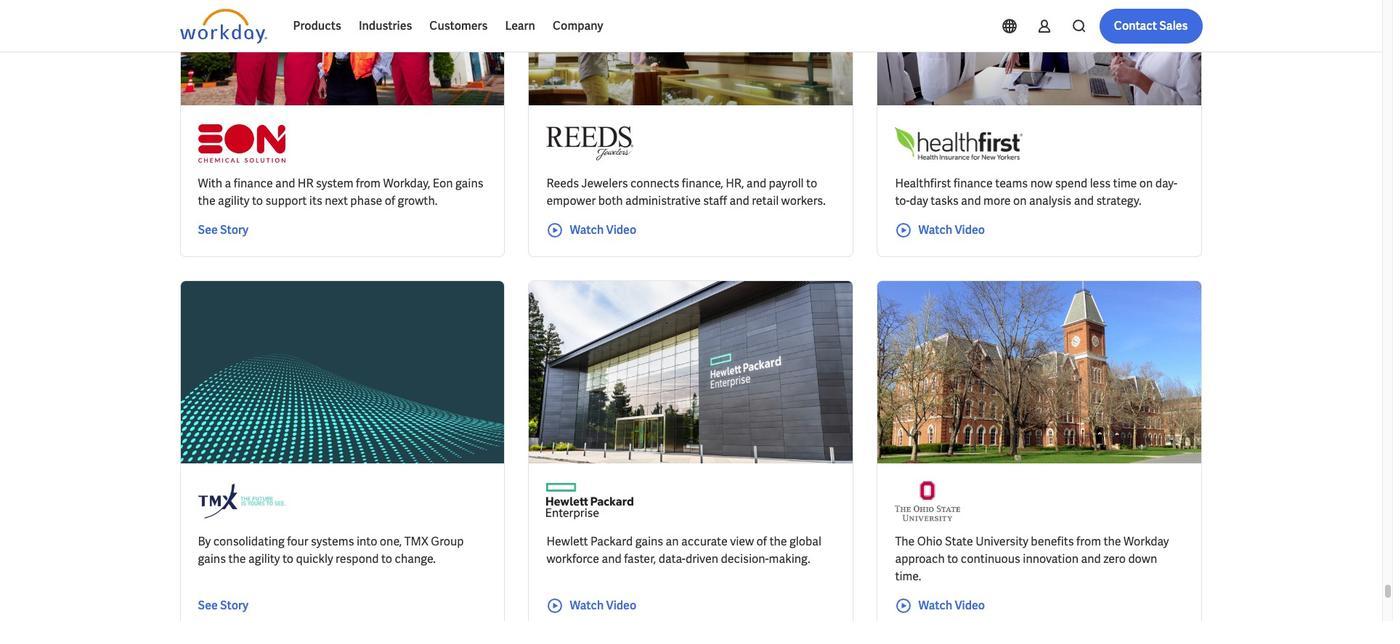 Task type: describe. For each thing, give the bounding box(es) containing it.
watch video for and
[[570, 598, 637, 613]]

hewlett packard gains an accurate view of the global workforce and faster, data-driven decision-making.
[[547, 534, 822, 567]]

growth.
[[398, 193, 438, 209]]

hr,
[[726, 176, 744, 191]]

watch for to-
[[919, 222, 953, 238]]

hewlett
[[547, 534, 588, 549]]

learn
[[505, 18, 535, 33]]

Search Customer Stories text field
[[996, 9, 1174, 35]]

change.
[[395, 552, 436, 567]]

healthfirst (hf management services, llc) image
[[895, 123, 1023, 164]]

next
[[325, 193, 348, 209]]

one,
[[380, 534, 402, 549]]

company button
[[544, 9, 612, 44]]

to inside with a finance and hr system from workday, eon gains the agility to support its next phase of growth.
[[252, 193, 263, 209]]

state
[[945, 534, 973, 549]]

and down hr,
[[730, 193, 750, 209]]

customers
[[430, 18, 488, 33]]

from inside with a finance and hr system from workday, eon gains the agility to support its next phase of growth.
[[356, 176, 381, 191]]

watch video for day
[[919, 222, 985, 238]]

clear
[[568, 16, 592, 29]]

healthfirst
[[895, 176, 951, 191]]

healthfirst finance teams now spend less time on day- to-day tasks and more on analysis and strategy.
[[895, 176, 1178, 209]]

eon
[[433, 176, 453, 191]]

administrative
[[625, 193, 701, 209]]

see for with a finance and hr system from workday, eon gains the agility to support its next phase of growth.
[[198, 222, 218, 238]]

ohio
[[917, 534, 943, 549]]

more
[[984, 193, 1011, 209]]

clear all
[[568, 16, 607, 29]]

global
[[790, 534, 822, 549]]

continuous
[[961, 552, 1021, 567]]

making.
[[769, 552, 810, 567]]

see story link for agility
[[198, 597, 248, 615]]

jewelers
[[582, 176, 628, 191]]

quickly
[[296, 552, 333, 567]]

gains inside with a finance and hr system from workday, eon gains the agility to support its next phase of growth.
[[456, 176, 484, 191]]

zero
[[1104, 552, 1126, 567]]

packard
[[591, 534, 633, 549]]

watch video link for to-
[[895, 222, 985, 239]]

an
[[666, 534, 679, 549]]

industries button
[[350, 9, 421, 44]]

video for day
[[955, 222, 985, 238]]

respond
[[336, 552, 379, 567]]

the ohio state university image
[[895, 481, 960, 522]]

into
[[357, 534, 377, 549]]

story for agility
[[220, 598, 248, 613]]

the inside hewlett packard gains an accurate view of the global workforce and faster, data-driven decision-making.
[[770, 534, 787, 549]]

finance inside with a finance and hr system from workday, eon gains the agility to support its next phase of growth.
[[234, 176, 273, 191]]

by consolidating four systems into one, tmx group gains the agility to quickly respond to change.
[[198, 534, 464, 567]]

customers button
[[421, 9, 496, 44]]

video for administrative
[[606, 222, 637, 238]]

clear all button
[[564, 8, 611, 37]]

sales
[[1160, 18, 1188, 33]]

1 vertical spatial on
[[1013, 193, 1027, 209]]

watch video for continuous
[[919, 598, 985, 613]]

topic
[[191, 16, 216, 29]]

reeds
[[547, 176, 579, 191]]

watch video for administrative
[[570, 222, 637, 238]]

benefits
[[1031, 534, 1074, 549]]

all
[[594, 16, 607, 29]]

go to the homepage image
[[180, 9, 267, 44]]

hewlett packard enterprise image
[[547, 481, 634, 522]]

tmx
[[404, 534, 429, 549]]

1 horizontal spatial on
[[1140, 176, 1153, 191]]

innovation
[[1023, 552, 1079, 567]]

of inside with a finance and hr system from workday, eon gains the agility to support its next phase of growth.
[[385, 193, 395, 209]]

watch video link for workforce
[[547, 597, 637, 615]]

the inside with a finance and hr system from workday, eon gains the agility to support its next phase of growth.
[[198, 193, 216, 209]]

systems
[[311, 534, 354, 549]]

and inside the ohio state university benefits from the workday approach to continuous innovation and zero down time.
[[1081, 552, 1101, 567]]

a
[[225, 176, 231, 191]]

contact sales link
[[1100, 9, 1203, 44]]

workday,
[[383, 176, 430, 191]]

business outcome
[[359, 16, 446, 29]]

tmx inc. image
[[198, 481, 285, 522]]

the inside the by consolidating four systems into one, tmx group gains the agility to quickly respond to change.
[[228, 552, 246, 567]]

business
[[359, 16, 401, 29]]

system
[[316, 176, 354, 191]]

spend
[[1055, 176, 1088, 191]]

support
[[266, 193, 307, 209]]

to down one,
[[381, 552, 392, 567]]

workers.
[[781, 193, 826, 209]]

business outcome button
[[348, 8, 475, 37]]

agility inside the by consolidating four systems into one, tmx group gains the agility to quickly respond to change.
[[249, 552, 280, 567]]

view
[[730, 534, 754, 549]]

teams
[[995, 176, 1028, 191]]

strategy.
[[1097, 193, 1142, 209]]

learn button
[[496, 9, 544, 44]]

data-
[[659, 552, 686, 567]]

watch for to
[[919, 598, 953, 613]]



Task type: vqa. For each thing, say whether or not it's contained in the screenshot.
Video related to continuous
yes



Task type: locate. For each thing, give the bounding box(es) containing it.
and inside hewlett packard gains an accurate view of the global workforce and faster, data-driven decision-making.
[[602, 552, 622, 567]]

1 vertical spatial gains
[[635, 534, 663, 549]]

group
[[431, 534, 464, 549]]

driven
[[686, 552, 719, 567]]

1 vertical spatial see story
[[198, 598, 248, 613]]

tasks
[[931, 193, 959, 209]]

gains inside the by consolidating four systems into one, tmx group gains the agility to quickly respond to change.
[[198, 552, 226, 567]]

1 vertical spatial from
[[1077, 534, 1101, 549]]

retail
[[752, 193, 779, 209]]

0 vertical spatial agility
[[218, 193, 250, 209]]

0 horizontal spatial of
[[385, 193, 395, 209]]

and left zero
[[1081, 552, 1101, 567]]

2 see from the top
[[198, 598, 218, 613]]

watch video link for to
[[895, 597, 985, 615]]

see story
[[198, 222, 248, 238], [198, 598, 248, 613]]

1 see story link from the top
[[198, 222, 248, 239]]

see down by
[[198, 598, 218, 613]]

university
[[976, 534, 1029, 549]]

to-
[[895, 193, 910, 209]]

0 vertical spatial gains
[[456, 176, 484, 191]]

time
[[1113, 176, 1137, 191]]

watch down workforce
[[570, 598, 604, 613]]

0 vertical spatial see story link
[[198, 222, 248, 239]]

its
[[309, 193, 322, 209]]

industries
[[359, 18, 412, 33]]

1 see story from the top
[[198, 222, 248, 238]]

and up the retail
[[747, 176, 767, 191]]

decision-
[[721, 552, 769, 567]]

of
[[385, 193, 395, 209], [757, 534, 767, 549]]

watch down empower
[[570, 222, 604, 238]]

1 horizontal spatial of
[[757, 534, 767, 549]]

the ohio state university benefits from the workday approach to continuous innovation and zero down time.
[[895, 534, 1169, 584]]

and
[[275, 176, 295, 191], [747, 176, 767, 191], [730, 193, 750, 209], [961, 193, 981, 209], [1074, 193, 1094, 209], [602, 552, 622, 567], [1081, 552, 1101, 567]]

0 horizontal spatial gains
[[198, 552, 226, 567]]

2 see story link from the top
[[198, 597, 248, 615]]

see story down by
[[198, 598, 248, 613]]

star-eon asia pte ltd image
[[198, 123, 285, 164]]

the up zero
[[1104, 534, 1121, 549]]

gains right eon
[[456, 176, 484, 191]]

story down consolidating
[[220, 598, 248, 613]]

staff
[[703, 193, 727, 209]]

and down packard
[[602, 552, 622, 567]]

video down the tasks
[[955, 222, 985, 238]]

to inside the ohio state university benefits from the workday approach to continuous innovation and zero down time.
[[947, 552, 959, 567]]

from up phase in the left of the page
[[356, 176, 381, 191]]

reeds jewelers connects finance, hr, and payroll to empower both administrative staff and retail workers.
[[547, 176, 826, 209]]

watch video link down the both
[[547, 222, 637, 239]]

1 horizontal spatial finance
[[954, 176, 993, 191]]

down
[[1128, 552, 1157, 567]]

0 vertical spatial of
[[385, 193, 395, 209]]

of inside hewlett packard gains an accurate view of the global workforce and faster, data-driven decision-making.
[[757, 534, 767, 549]]

the down with on the left of the page
[[198, 193, 216, 209]]

time.
[[895, 569, 921, 584]]

1 vertical spatial see story link
[[198, 597, 248, 615]]

see story link for the
[[198, 222, 248, 239]]

payroll
[[769, 176, 804, 191]]

agility
[[218, 193, 250, 209], [249, 552, 280, 567]]

products button
[[284, 9, 350, 44]]

2 story from the top
[[220, 598, 248, 613]]

of right phase in the left of the page
[[385, 193, 395, 209]]

more button
[[487, 8, 552, 37]]

watch for both
[[570, 222, 604, 238]]

of right view
[[757, 534, 767, 549]]

1 finance from the left
[[234, 176, 273, 191]]

on
[[1140, 176, 1153, 191], [1013, 193, 1027, 209]]

gains inside hewlett packard gains an accurate view of the global workforce and faster, data-driven decision-making.
[[635, 534, 663, 549]]

products
[[293, 18, 341, 33]]

see down with on the left of the page
[[198, 222, 218, 238]]

0 horizontal spatial finance
[[234, 176, 273, 191]]

watch for workforce
[[570, 598, 604, 613]]

finance inside "healthfirst finance teams now spend less time on day- to-day tasks and more on analysis and strategy."
[[954, 176, 993, 191]]

1 horizontal spatial from
[[1077, 534, 1101, 549]]

video down continuous
[[955, 598, 985, 613]]

connects
[[631, 176, 680, 191]]

gains down by
[[198, 552, 226, 567]]

see for by consolidating four systems into one, tmx group gains the agility to quickly respond to change.
[[198, 598, 218, 613]]

now
[[1031, 176, 1053, 191]]

accurate
[[682, 534, 728, 549]]

watch down the tasks
[[919, 222, 953, 238]]

and left more
[[961, 193, 981, 209]]

finance,
[[682, 176, 723, 191]]

more
[[498, 16, 523, 29]]

see story for the
[[198, 222, 248, 238]]

video down faster,
[[606, 598, 637, 613]]

to left support at top left
[[252, 193, 263, 209]]

contact
[[1114, 18, 1157, 33]]

on down teams
[[1013, 193, 1027, 209]]

day-
[[1156, 176, 1178, 191]]

story
[[220, 222, 248, 238], [220, 598, 248, 613]]

1 story from the top
[[220, 222, 248, 238]]

with
[[198, 176, 222, 191]]

watch video
[[570, 222, 637, 238], [919, 222, 985, 238], [570, 598, 637, 613], [919, 598, 985, 613]]

1 see from the top
[[198, 222, 218, 238]]

reeds jewelers, inc. image
[[547, 123, 634, 164]]

see story link down a on the top
[[198, 222, 248, 239]]

and up support at top left
[[275, 176, 295, 191]]

topic button
[[180, 8, 245, 37]]

1 vertical spatial of
[[757, 534, 767, 549]]

watch video link down workforce
[[547, 597, 637, 615]]

1 horizontal spatial gains
[[456, 176, 484, 191]]

1 vertical spatial see
[[198, 598, 218, 613]]

with a finance and hr system from workday, eon gains the agility to support its next phase of growth.
[[198, 176, 484, 209]]

hr
[[298, 176, 314, 191]]

and inside with a finance and hr system from workday, eon gains the agility to support its next phase of growth.
[[275, 176, 295, 191]]

0 vertical spatial story
[[220, 222, 248, 238]]

2 vertical spatial gains
[[198, 552, 226, 567]]

2 horizontal spatial gains
[[635, 534, 663, 549]]

day
[[910, 193, 928, 209]]

watch video down the both
[[570, 222, 637, 238]]

from right benefits
[[1077, 534, 1101, 549]]

outcome
[[403, 16, 446, 29]]

watch video down the tasks
[[919, 222, 985, 238]]

2 finance from the left
[[954, 176, 993, 191]]

empower
[[547, 193, 596, 209]]

and down spend
[[1074, 193, 1094, 209]]

phase
[[350, 193, 382, 209]]

2 see story from the top
[[198, 598, 248, 613]]

watch video down time.
[[919, 598, 985, 613]]

0 vertical spatial see
[[198, 222, 218, 238]]

see story for agility
[[198, 598, 248, 613]]

video down the both
[[606, 222, 637, 238]]

analysis
[[1029, 193, 1072, 209]]

agility inside with a finance and hr system from workday, eon gains the agility to support its next phase of growth.
[[218, 193, 250, 209]]

1 vertical spatial story
[[220, 598, 248, 613]]

the down consolidating
[[228, 552, 246, 567]]

less
[[1090, 176, 1111, 191]]

industry
[[269, 16, 307, 29]]

watch video down workforce
[[570, 598, 637, 613]]

approach
[[895, 552, 945, 567]]

to inside reeds jewelers connects finance, hr, and payroll to empower both administrative staff and retail workers.
[[806, 176, 817, 191]]

see
[[198, 222, 218, 238], [198, 598, 218, 613]]

to down the four
[[283, 552, 294, 567]]

0 vertical spatial from
[[356, 176, 381, 191]]

video for and
[[606, 598, 637, 613]]

watch video link
[[547, 222, 637, 239], [895, 222, 985, 239], [547, 597, 637, 615], [895, 597, 985, 615]]

finance up more
[[954, 176, 993, 191]]

video for continuous
[[955, 598, 985, 613]]

the
[[895, 534, 915, 549]]

0 vertical spatial see story
[[198, 222, 248, 238]]

workforce
[[547, 552, 599, 567]]

to
[[806, 176, 817, 191], [252, 193, 263, 209], [283, 552, 294, 567], [381, 552, 392, 567], [947, 552, 959, 567]]

the up making.
[[770, 534, 787, 549]]

on left day-
[[1140, 176, 1153, 191]]

consolidating
[[213, 534, 285, 549]]

company
[[553, 18, 603, 33]]

1 vertical spatial agility
[[249, 552, 280, 567]]

workday
[[1124, 534, 1169, 549]]

watch video link for both
[[547, 222, 637, 239]]

industry button
[[257, 8, 336, 37]]

story down a on the top
[[220, 222, 248, 238]]

finance right a on the top
[[234, 176, 273, 191]]

see story link down by
[[198, 597, 248, 615]]

from inside the ohio state university benefits from the workday approach to continuous innovation and zero down time.
[[1077, 534, 1101, 549]]

agility down a on the top
[[218, 193, 250, 209]]

watch down time.
[[919, 598, 953, 613]]

gains up faster,
[[635, 534, 663, 549]]

contact sales
[[1114, 18, 1188, 33]]

0 horizontal spatial from
[[356, 176, 381, 191]]

watch video link down the tasks
[[895, 222, 985, 239]]

four
[[287, 534, 308, 549]]

see story down a on the top
[[198, 222, 248, 238]]

agility down consolidating
[[249, 552, 280, 567]]

the inside the ohio state university benefits from the workday approach to continuous innovation and zero down time.
[[1104, 534, 1121, 549]]

by
[[198, 534, 211, 549]]

to down state
[[947, 552, 959, 567]]

to up workers. on the right of page
[[806, 176, 817, 191]]

see story link
[[198, 222, 248, 239], [198, 597, 248, 615]]

finance
[[234, 176, 273, 191], [954, 176, 993, 191]]

both
[[598, 193, 623, 209]]

0 vertical spatial on
[[1140, 176, 1153, 191]]

faster,
[[624, 552, 656, 567]]

watch video link down time.
[[895, 597, 985, 615]]

story for the
[[220, 222, 248, 238]]

0 horizontal spatial on
[[1013, 193, 1027, 209]]

from
[[356, 176, 381, 191], [1077, 534, 1101, 549]]



